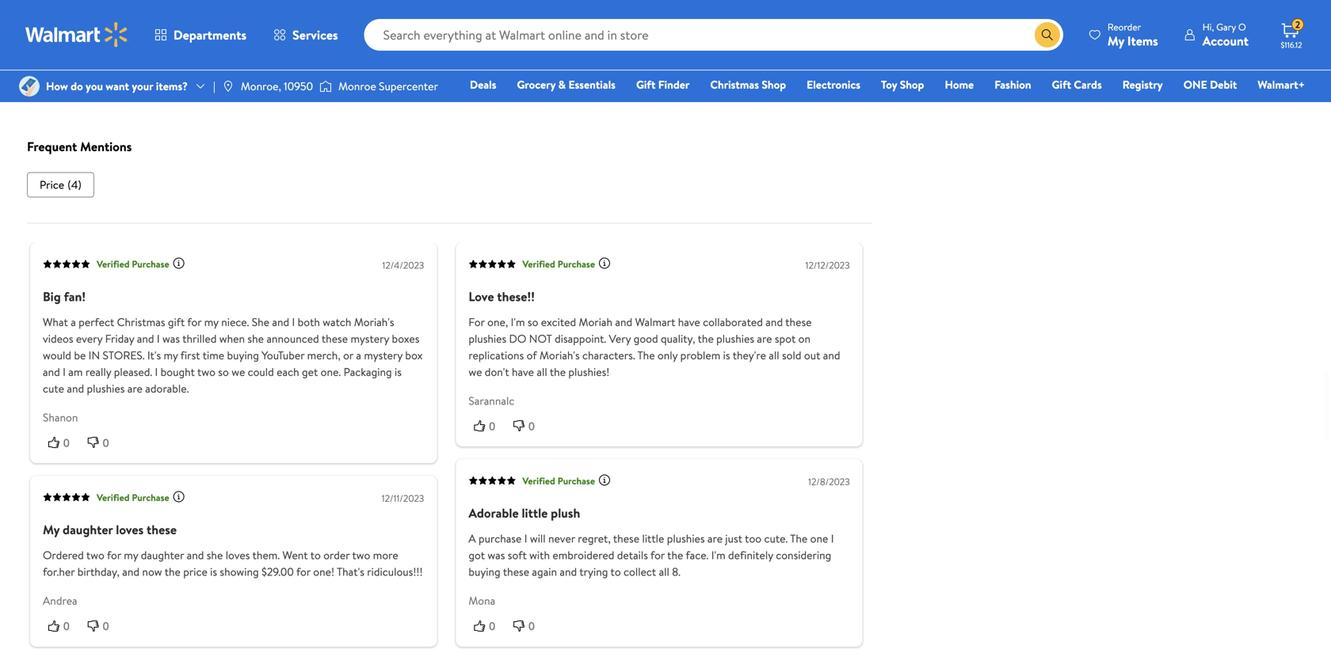 Task type: vqa. For each thing, say whether or not it's contained in the screenshot.
¢/oz to the left
no



Task type: locate. For each thing, give the bounding box(es) containing it.
2 horizontal spatial is
[[723, 348, 730, 363]]

not
[[529, 331, 552, 346]]

2 verified purchase information image from the top
[[598, 474, 611, 487]]

she
[[248, 331, 264, 346], [207, 548, 223, 563]]

i'm
[[511, 314, 525, 330], [711, 548, 725, 563]]

soft
[[508, 548, 527, 563]]

so up 'not'
[[528, 314, 538, 330]]

my right it's
[[164, 348, 178, 363]]

0 button
[[469, 418, 508, 434], [508, 418, 547, 434], [43, 435, 82, 451], [82, 435, 122, 451], [43, 619, 82, 635], [82, 619, 122, 635], [469, 619, 508, 635], [508, 619, 547, 635]]

buying down when
[[227, 348, 259, 363]]

watch
[[323, 314, 351, 330]]

0 horizontal spatial christmas
[[117, 314, 165, 330]]

gift inside gift cards "link"
[[1052, 77, 1071, 92]]

0 horizontal spatial we
[[232, 364, 245, 380]]

verified up my daughter loves these
[[97, 491, 130, 505]]

i'm up do
[[511, 314, 525, 330]]

the up considering
[[790, 531, 808, 547]]

was
[[162, 331, 180, 346], [488, 548, 505, 563]]

1 horizontal spatial shop
[[900, 77, 924, 92]]

2 horizontal spatial are
[[757, 331, 772, 346]]

1 vertical spatial is
[[395, 364, 402, 380]]

verified purchase up these!!
[[522, 257, 595, 271]]

was down purchase
[[488, 548, 505, 563]]

2 vertical spatial all
[[659, 565, 669, 580]]

is inside for one, i'm so excited moriah and walmart have collaborated and these plushies do not disappoint.  very good quality, the plushies are spot on replications of moriah's characters. the only problem is they're all sold out and we don't have all the plushies!
[[723, 348, 730, 363]]

a
[[71, 314, 76, 330], [356, 348, 361, 363]]

purchase
[[132, 257, 169, 271], [558, 257, 595, 271], [558, 474, 595, 488], [132, 491, 169, 505]]

are
[[757, 331, 772, 346], [127, 381, 143, 396], [707, 531, 723, 547]]

0 horizontal spatial all
[[537, 364, 547, 380]]

purchase for big fan!
[[132, 257, 169, 271]]

1 vertical spatial moriah's
[[540, 348, 580, 363]]

electronics link
[[800, 76, 868, 93]]

0 horizontal spatial i'm
[[511, 314, 525, 330]]

0 vertical spatial she
[[248, 331, 264, 346]]

am
[[68, 364, 83, 380]]

little up will
[[522, 505, 548, 522]]

items
[[1127, 32, 1158, 50]]

both
[[298, 314, 320, 330]]

grocery & essentials
[[517, 77, 616, 92]]

 image
[[319, 78, 332, 94]]

1 vertical spatial the
[[790, 531, 808, 547]]

Walmart Site-Wide search field
[[364, 19, 1063, 51]]

0 vertical spatial the
[[637, 348, 655, 363]]

christmas shop link
[[703, 76, 793, 93]]

search icon image
[[1041, 29, 1054, 41]]

gift for gift finder
[[636, 77, 656, 92]]

verified purchase for daughter
[[97, 491, 169, 505]]

0 horizontal spatial are
[[127, 381, 143, 396]]

shop right toy
[[900, 77, 924, 92]]

perfect
[[79, 314, 114, 330]]

1 horizontal spatial so
[[528, 314, 538, 330]]

hi, gary o account
[[1202, 20, 1249, 50]]

i'm right face. at the bottom of page
[[711, 548, 725, 563]]

verified purchase information image for my daughter loves these
[[172, 491, 185, 504]]

moriah's up boxes
[[354, 314, 394, 330]]

are down pleased.
[[127, 381, 143, 396]]

monroe, 10950
[[241, 78, 313, 94]]

so inside for one, i'm so excited moriah and walmart have collaborated and these plushies do not disappoint.  very good quality, the plushies are spot on replications of moriah's characters. the only problem is they're all sold out and we don't have all the plushies!
[[528, 314, 538, 330]]

deals
[[470, 77, 496, 92]]

0 vertical spatial is
[[723, 348, 730, 363]]

all inside a purchase i will never regret, these little plushies are just too cute. the one i got was soft with embroidered details for the face. i'm definitely considering buying these again and trying to collect all 8.
[[659, 565, 669, 580]]

for up thrilled
[[187, 314, 202, 330]]

1 gift from the left
[[636, 77, 656, 92]]

0 horizontal spatial my
[[43, 521, 60, 539]]

0 horizontal spatial sarannalc
[[59, 55, 105, 70]]

0 vertical spatial loves
[[116, 521, 144, 539]]

to right 'trying'
[[611, 565, 621, 580]]

2 horizontal spatial my
[[204, 314, 219, 330]]

of
[[527, 348, 537, 363]]

love these!!
[[469, 288, 535, 305]]

1 we from the left
[[232, 364, 245, 380]]

0 horizontal spatial gift
[[636, 77, 656, 92]]

purchase up the plush
[[558, 474, 595, 488]]

every
[[76, 331, 102, 346]]

1 horizontal spatial buying
[[469, 565, 501, 580]]

0 down shanon
[[63, 437, 70, 449]]

daughter inside "ordered two for my daughter and she loves them. went to order two more for.her birthday, and now the price is showing $29.00 for one! that's ridiculous!!!"
[[141, 548, 184, 563]]

0 horizontal spatial my
[[124, 548, 138, 563]]

two up the birthday,
[[86, 548, 104, 563]]

mystery up packaging
[[364, 348, 403, 363]]

1 vertical spatial verified purchase information image
[[172, 491, 185, 504]]

for inside what a perfect christmas gift for my niece. she and i both watch moriah's videos every friday and i was thrilled when she announced these mystery boxes would be in stores. it's my first time buying youtuber merch, or a mystery box and i am really pleased. i bought two so we could each get one. packaging is cute and plushies are adorable.
[[187, 314, 202, 330]]

these down watch
[[322, 331, 348, 346]]

1 horizontal spatial all
[[659, 565, 669, 580]]

one
[[1183, 77, 1207, 92]]

0 horizontal spatial she
[[207, 548, 223, 563]]

to up one!
[[310, 548, 321, 563]]

walmart+ link
[[1251, 76, 1312, 93]]

2 shop from the left
[[900, 77, 924, 92]]

 image right |
[[222, 80, 234, 93]]

0 vertical spatial moriah's
[[354, 314, 394, 330]]

0 vertical spatial sarannalc
[[59, 55, 105, 70]]

purchase for adorable little plush
[[558, 474, 595, 488]]

items?
[[156, 78, 188, 94]]

gift cards link
[[1045, 76, 1109, 93]]

get
[[302, 364, 318, 380]]

and up price in the left of the page
[[187, 548, 204, 563]]

my inside reorder my items
[[1107, 32, 1124, 50]]

0 horizontal spatial shop
[[762, 77, 786, 92]]

we left could
[[232, 364, 245, 380]]

&
[[558, 77, 566, 92]]

2 vertical spatial is
[[210, 565, 217, 580]]

0 vertical spatial buying
[[227, 348, 259, 363]]

i left am
[[63, 364, 66, 380]]

1 horizontal spatial two
[[197, 364, 215, 380]]

two up that's
[[352, 548, 370, 563]]

verified purchase for these!!
[[522, 257, 595, 271]]

2 gift from the left
[[1052, 77, 1071, 92]]

1 vertical spatial to
[[611, 565, 621, 580]]

in
[[88, 348, 100, 363]]

verified purchase up the plush
[[522, 474, 595, 488]]

verified purchase information image up gift
[[172, 257, 185, 270]]

the left the plushies!
[[550, 364, 566, 380]]

1 verified purchase information image from the top
[[598, 257, 611, 270]]

0 horizontal spatial to
[[310, 548, 321, 563]]

0 vertical spatial mystery
[[351, 331, 389, 346]]

she up price in the left of the page
[[207, 548, 223, 563]]

1 vertical spatial loves
[[226, 548, 250, 563]]

2 verified purchase information image from the top
[[172, 491, 185, 504]]

are left just
[[707, 531, 723, 547]]

christmas down search search box
[[710, 77, 759, 92]]

verified purchase information image
[[598, 257, 611, 270], [598, 474, 611, 487]]

1 horizontal spatial  image
[[222, 80, 234, 93]]

gary
[[1216, 20, 1236, 34]]

is right price in the left of the page
[[210, 565, 217, 580]]

home
[[945, 77, 974, 92]]

0 vertical spatial all
[[769, 348, 779, 363]]

1 vertical spatial my
[[164, 348, 178, 363]]

these
[[785, 314, 812, 330], [322, 331, 348, 346], [147, 521, 177, 539], [613, 531, 639, 547], [503, 565, 529, 580]]

don't
[[485, 364, 509, 380]]

announced
[[266, 331, 319, 346]]

little inside a purchase i will never regret, these little plushies are just too cute. the one i got was soft with embroidered details for the face. i'm definitely considering buying these again and trying to collect all 8.
[[642, 531, 664, 547]]

two down time
[[197, 364, 215, 380]]

and down embroidered
[[560, 565, 577, 580]]

8.
[[672, 565, 681, 580]]

1 vertical spatial she
[[207, 548, 223, 563]]

the down good
[[637, 348, 655, 363]]

1 horizontal spatial moriah's
[[540, 348, 580, 363]]

list item
[[27, 172, 94, 198]]

1 vertical spatial are
[[127, 381, 143, 396]]

1 horizontal spatial are
[[707, 531, 723, 547]]

1 verified purchase information image from the top
[[172, 257, 185, 270]]

replications
[[469, 348, 524, 363]]

1 horizontal spatial i'm
[[711, 548, 725, 563]]

little up details
[[642, 531, 664, 547]]

0 vertical spatial i'm
[[511, 314, 525, 330]]

andrea
[[43, 594, 77, 609]]

it's
[[147, 348, 161, 363]]

and up it's
[[137, 331, 154, 346]]

0 down really
[[103, 437, 109, 449]]

plushies
[[469, 331, 506, 346], [716, 331, 754, 346], [87, 381, 125, 396], [667, 531, 705, 547]]

sarannalc
[[59, 55, 105, 70], [469, 393, 514, 409]]

0 horizontal spatial the
[[637, 348, 655, 363]]

sarannalc down don't
[[469, 393, 514, 409]]

mona
[[469, 594, 495, 609]]

my down my daughter loves these
[[124, 548, 138, 563]]

loves up 'now'
[[116, 521, 144, 539]]

1 vertical spatial a
[[356, 348, 361, 363]]

moriah's down 'not'
[[540, 348, 580, 363]]

christmas up friday
[[117, 314, 165, 330]]

excited
[[541, 314, 576, 330]]

0 vertical spatial my
[[1107, 32, 1124, 50]]

1 vertical spatial buying
[[469, 565, 501, 580]]

my up thrilled
[[204, 314, 219, 330]]

1 vertical spatial christmas
[[117, 314, 165, 330]]

fashion
[[994, 77, 1031, 92]]

daughter up the ordered
[[63, 521, 113, 539]]

you
[[86, 78, 103, 94]]

verified purchase information image up the regret,
[[598, 474, 611, 487]]

do
[[71, 78, 83, 94]]

want
[[106, 78, 129, 94]]

are left spot
[[757, 331, 772, 346]]

verified purchase information image
[[172, 257, 185, 270], [172, 491, 185, 504]]

1 horizontal spatial she
[[248, 331, 264, 346]]

daughter up 'now'
[[141, 548, 184, 563]]

price
[[40, 177, 64, 192]]

0 vertical spatial verified purchase information image
[[598, 257, 611, 270]]

purchase up gift
[[132, 257, 169, 271]]

toy shop link
[[874, 76, 931, 93]]

0 vertical spatial little
[[522, 505, 548, 522]]

1 horizontal spatial my
[[1107, 32, 1124, 50]]

stores.
[[103, 348, 145, 363]]

these inside what a perfect christmas gift for my niece. she and i both watch moriah's videos every friday and i was thrilled when she announced these mystery boxes would be in stores. it's my first time buying youtuber merch, or a mystery box and i am really pleased. i bought two so we could each get one. packaging is cute and plushies are adorable.
[[322, 331, 348, 346]]

could
[[248, 364, 274, 380]]

definitely
[[728, 548, 773, 563]]

was down gift
[[162, 331, 180, 346]]

moriah's inside for one, i'm so excited moriah and walmart have collaborated and these plushies do not disappoint.  very good quality, the plushies are spot on replications of moriah's characters. the only problem is they're all sold out and we don't have all the plushies!
[[540, 348, 580, 363]]

purchase for love these!!
[[558, 257, 595, 271]]

verified purchase information image up moriah
[[598, 257, 611, 270]]

verified up adorable little plush
[[522, 474, 555, 488]]

a right or
[[356, 348, 361, 363]]

loves up showing
[[226, 548, 250, 563]]

1 horizontal spatial sarannalc
[[469, 393, 514, 409]]

departments
[[174, 26, 246, 44]]

all down the 'of'
[[537, 364, 547, 380]]

so down time
[[218, 364, 229, 380]]

when
[[219, 331, 245, 346]]

1 shop from the left
[[762, 77, 786, 92]]

walmart+
[[1258, 77, 1305, 92]]

loves
[[116, 521, 144, 539], [226, 548, 250, 563]]

a right what
[[71, 314, 76, 330]]

buying down got
[[469, 565, 501, 580]]

now
[[142, 565, 162, 580]]

my inside "ordered two for my daughter and she loves them. went to order two more for.her birthday, and now the price is showing $29.00 for one! that's ridiculous!!!"
[[124, 548, 138, 563]]

0 horizontal spatial so
[[218, 364, 229, 380]]

1 horizontal spatial gift
[[1052, 77, 1071, 92]]

all left sold
[[769, 348, 779, 363]]

1 vertical spatial was
[[488, 548, 505, 563]]

my up the ordered
[[43, 521, 60, 539]]

is right packaging
[[395, 364, 402, 380]]

1 horizontal spatial daughter
[[141, 548, 184, 563]]

2 vertical spatial are
[[707, 531, 723, 547]]

verified purchase information image for big fan!
[[172, 257, 185, 270]]

$29.00
[[261, 565, 294, 580]]

i right one
[[831, 531, 834, 547]]

0 horizontal spatial was
[[162, 331, 180, 346]]

and
[[272, 314, 289, 330], [615, 314, 632, 330], [766, 314, 783, 330], [137, 331, 154, 346], [823, 348, 840, 363], [43, 364, 60, 380], [67, 381, 84, 396], [187, 548, 204, 563], [122, 565, 140, 580], [560, 565, 577, 580]]

the up 'problem'
[[698, 331, 714, 346]]

0 vertical spatial daughter
[[63, 521, 113, 539]]

2 we from the left
[[469, 364, 482, 380]]

verified up these!!
[[522, 257, 555, 271]]

we inside for one, i'm so excited moriah and walmart have collaborated and these plushies do not disappoint.  very good quality, the plushies are spot on replications of moriah's characters. the only problem is they're all sold out and we don't have all the plushies!
[[469, 364, 482, 380]]

the inside a purchase i will never regret, these little plushies are just too cute. the one i got was soft with embroidered details for the face. i'm definitely considering buying these again and trying to collect all 8.
[[667, 548, 683, 563]]

for up collect
[[651, 548, 665, 563]]

embroidered
[[553, 548, 614, 563]]

0 vertical spatial verified purchase information image
[[172, 257, 185, 270]]

for
[[187, 314, 202, 330], [107, 548, 121, 563], [651, 548, 665, 563], [296, 565, 311, 580]]

gift inside gift finder link
[[636, 77, 656, 92]]

(4)
[[67, 177, 82, 192]]

|
[[213, 78, 215, 94]]

mystery up or
[[351, 331, 389, 346]]

buying inside what a perfect christmas gift for my niece. she and i both watch moriah's videos every friday and i was thrilled when she announced these mystery boxes would be in stores. it's my first time buying youtuber merch, or a mystery box and i am really pleased. i bought two so we could each get one. packaging is cute and plushies are adorable.
[[227, 348, 259, 363]]

1 vertical spatial so
[[218, 364, 229, 380]]

adorable
[[469, 505, 519, 522]]

time
[[203, 348, 224, 363]]

on
[[798, 331, 811, 346]]

boxes
[[392, 331, 419, 346]]

1 vertical spatial i'm
[[711, 548, 725, 563]]

verified purchase up perfect at the left
[[97, 257, 169, 271]]

0 horizontal spatial a
[[71, 314, 76, 330]]

for up the birthday,
[[107, 548, 121, 563]]

1 horizontal spatial my
[[164, 348, 178, 363]]

0 vertical spatial so
[[528, 314, 538, 330]]

0 horizontal spatial buying
[[227, 348, 259, 363]]

sarannalc up 'do'
[[59, 55, 105, 70]]

 image
[[19, 76, 40, 97], [222, 80, 234, 93]]

all
[[769, 348, 779, 363], [537, 364, 547, 380], [659, 565, 669, 580]]

0 vertical spatial are
[[757, 331, 772, 346]]

2 horizontal spatial all
[[769, 348, 779, 363]]

0 vertical spatial was
[[162, 331, 180, 346]]

0
[[489, 420, 495, 433], [529, 420, 535, 433], [63, 437, 70, 449], [103, 437, 109, 449], [63, 621, 70, 633], [103, 621, 109, 633], [489, 621, 495, 633], [529, 621, 535, 633]]

she inside what a perfect christmas gift for my niece. she and i both watch moriah's videos every friday and i was thrilled when she announced these mystery boxes would be in stores. it's my first time buying youtuber merch, or a mystery box and i am really pleased. i bought two so we could each get one. packaging is cute and plushies are adorable.
[[248, 331, 264, 346]]

too
[[745, 531, 761, 547]]

0 horizontal spatial moriah's
[[354, 314, 394, 330]]

daughter
[[63, 521, 113, 539], [141, 548, 184, 563]]

the up 8.
[[667, 548, 683, 563]]

i
[[292, 314, 295, 330], [157, 331, 160, 346], [63, 364, 66, 380], [155, 364, 158, 380], [524, 531, 527, 547], [831, 531, 834, 547]]

1 horizontal spatial we
[[469, 364, 482, 380]]

have down the 'of'
[[512, 364, 534, 380]]

my left items
[[1107, 32, 1124, 50]]

so
[[528, 314, 538, 330], [218, 364, 229, 380]]

is inside what a perfect christmas gift for my niece. she and i both watch moriah's videos every friday and i was thrilled when she announced these mystery boxes would be in stores. it's my first time buying youtuber merch, or a mystery box and i am really pleased. i bought two so we could each get one. packaging is cute and plushies are adorable.
[[395, 364, 402, 380]]

1 horizontal spatial was
[[488, 548, 505, 563]]

we left don't
[[469, 364, 482, 380]]

purchase up my daughter loves these
[[132, 491, 169, 505]]

1 vertical spatial little
[[642, 531, 664, 547]]

is left they're
[[723, 348, 730, 363]]

all left 8.
[[659, 565, 669, 580]]

gift left cards on the right of the page
[[1052, 77, 1071, 92]]

1 horizontal spatial a
[[356, 348, 361, 363]]

1 vertical spatial daughter
[[141, 548, 184, 563]]

verified purchase information image for love these!!
[[598, 257, 611, 270]]

1 horizontal spatial the
[[790, 531, 808, 547]]

1 vertical spatial sarannalc
[[469, 393, 514, 409]]

plushies down really
[[87, 381, 125, 396]]

order
[[323, 548, 350, 563]]

the inside a purchase i will never regret, these little plushies are just too cute. the one i got was soft with embroidered details for the face. i'm definitely considering buying these again and trying to collect all 8.
[[790, 531, 808, 547]]

0 horizontal spatial  image
[[19, 76, 40, 97]]

gift left "finder" at the top of the page
[[636, 77, 656, 92]]

1 horizontal spatial christmas
[[710, 77, 759, 92]]

2 vertical spatial my
[[124, 548, 138, 563]]

0 horizontal spatial is
[[210, 565, 217, 580]]

verified purchase for fan!
[[97, 257, 169, 271]]

hi,
[[1202, 20, 1214, 34]]

0 horizontal spatial have
[[512, 364, 534, 380]]

she down she
[[248, 331, 264, 346]]

these up on
[[785, 314, 812, 330]]

to inside "ordered two for my daughter and she loves them. went to order two more for.her birthday, and now the price is showing $29.00 for one! that's ridiculous!!!"
[[310, 548, 321, 563]]

1 horizontal spatial little
[[642, 531, 664, 547]]

1 horizontal spatial is
[[395, 364, 402, 380]]

plushies up replications
[[469, 331, 506, 346]]

these inside for one, i'm so excited moriah and walmart have collaborated and these plushies do not disappoint.  very good quality, the plushies are spot on replications of moriah's characters. the only problem is they're all sold out and we don't have all the plushies!
[[785, 314, 812, 330]]

plushies up face. at the bottom of page
[[667, 531, 705, 547]]

pleased.
[[114, 364, 152, 380]]

1 horizontal spatial loves
[[226, 548, 250, 563]]

and up cute
[[43, 364, 60, 380]]

we inside what a perfect christmas gift for my niece. she and i both watch moriah's videos every friday and i was thrilled when she announced these mystery boxes would be in stores. it's my first time buying youtuber merch, or a mystery box and i am really pleased. i bought two so we could each get one. packaging is cute and plushies are adorable.
[[232, 364, 245, 380]]

12/8/2023
[[808, 476, 850, 489]]

have up quality,
[[678, 314, 700, 330]]

shop for christmas shop
[[762, 77, 786, 92]]



Task type: describe. For each thing, give the bounding box(es) containing it.
plushies inside a purchase i will never regret, these little plushies are just too cute. the one i got was soft with embroidered details for the face. i'm definitely considering buying these again and trying to collect all 8.
[[667, 531, 705, 547]]

$116.12
[[1281, 40, 1302, 50]]

niece.
[[221, 314, 249, 330]]

and up the very at the left bottom
[[615, 314, 632, 330]]

so inside what a perfect christmas gift for my niece. she and i both watch moriah's videos every friday and i was thrilled when she announced these mystery boxes would be in stores. it's my first time buying youtuber merch, or a mystery box and i am really pleased. i bought two so we could each get one. packaging is cute and plushies are adorable.
[[218, 364, 229, 380]]

big fan!
[[43, 288, 86, 305]]

ordered two for my daughter and she loves them. went to order two more for.her birthday, and now the price is showing $29.00 for one! that's ridiculous!!!
[[43, 548, 423, 580]]

1 vertical spatial my
[[43, 521, 60, 539]]

adorable little plush
[[469, 505, 580, 522]]

verified for daughter
[[97, 491, 130, 505]]

frequent mentions
[[27, 138, 132, 155]]

moriah
[[579, 314, 612, 330]]

deals link
[[463, 76, 503, 93]]

youtuber
[[262, 348, 305, 363]]

was inside what a perfect christmas gift for my niece. she and i both watch moriah's videos every friday and i was thrilled when she announced these mystery boxes would be in stores. it's my first time buying youtuber merch, or a mystery box and i am really pleased. i bought two so we could each get one. packaging is cute and plushies are adorable.
[[162, 331, 180, 346]]

a
[[469, 531, 476, 547]]

verified for little
[[522, 474, 555, 488]]

toy shop
[[881, 77, 924, 92]]

trying
[[579, 565, 608, 580]]

characters.
[[582, 348, 635, 363]]

showing
[[220, 565, 259, 580]]

0 down the again
[[529, 621, 535, 633]]

i'm inside for one, i'm so excited moriah and walmart have collaborated and these plushies do not disappoint.  very good quality, the plushies are spot on replications of moriah's characters. the only problem is they're all sold out and we don't have all the plushies!
[[511, 314, 525, 330]]

a purchase i will never regret, these little plushies are just too cute. the one i got was soft with embroidered details for the face. i'm definitely considering buying these again and trying to collect all 8.
[[469, 531, 834, 580]]

0 horizontal spatial daughter
[[63, 521, 113, 539]]

grocery & essentials link
[[510, 76, 623, 93]]

sold
[[782, 348, 801, 363]]

for one, i'm so excited moriah and walmart have collaborated and these plushies do not disappoint.  very good quality, the plushies are spot on replications of moriah's characters. the only problem is they're all sold out and we don't have all the plushies!
[[469, 314, 840, 380]]

how
[[46, 78, 68, 94]]

o
[[1238, 20, 1246, 34]]

purchase
[[479, 531, 522, 547]]

they're
[[733, 348, 766, 363]]

0 down the birthday,
[[103, 621, 109, 633]]

details
[[617, 548, 648, 563]]

are inside a purchase i will never regret, these little plushies are just too cute. the one i got was soft with embroidered details for the face. i'm definitely considering buying these again and trying to collect all 8.
[[707, 531, 723, 547]]

spot
[[775, 331, 796, 346]]

how do you want your items?
[[46, 78, 188, 94]]

0 down the 'of'
[[529, 420, 535, 433]]

never
[[548, 531, 575, 547]]

gift finder link
[[629, 76, 697, 93]]

loves inside "ordered two for my daughter and she loves them. went to order two more for.her birthday, and now the price is showing $29.00 for one! that's ridiculous!!!"
[[226, 548, 250, 563]]

12/11/2023
[[382, 492, 424, 506]]

moriah's inside what a perfect christmas gift for my niece. she and i both watch moriah's videos every friday and i was thrilled when she announced these mystery boxes would be in stores. it's my first time buying youtuber merch, or a mystery box and i am really pleased. i bought two so we could each get one. packaging is cute and plushies are adorable.
[[354, 314, 394, 330]]

regret,
[[578, 531, 611, 547]]

walmart image
[[25, 22, 128, 48]]

plushies inside what a perfect christmas gift for my niece. she and i both watch moriah's videos every friday and i was thrilled when she announced these mystery boxes would be in stores. it's my first time buying youtuber merch, or a mystery box and i am really pleased. i bought two so we could each get one. packaging is cute and plushies are adorable.
[[87, 381, 125, 396]]

and up spot
[[766, 314, 783, 330]]

0 down mona
[[489, 621, 495, 633]]

more
[[373, 548, 398, 563]]

adorable.
[[145, 381, 189, 396]]

verified for these!!
[[522, 257, 555, 271]]

0 down don't
[[489, 420, 495, 433]]

finder
[[658, 77, 690, 92]]

frequent
[[27, 138, 77, 155]]

reorder my items
[[1107, 20, 1158, 50]]

and inside a purchase i will never regret, these little plushies are just too cute. the one i got was soft with embroidered details for the face. i'm definitely considering buying these again and trying to collect all 8.
[[560, 565, 577, 580]]

collect
[[624, 565, 656, 580]]

Search search field
[[364, 19, 1063, 51]]

two inside what a perfect christmas gift for my niece. she and i both watch moriah's videos every friday and i was thrilled when she announced these mystery boxes would be in stores. it's my first time buying youtuber merch, or a mystery box and i am really pleased. i bought two so we could each get one. packaging is cute and plushies are adorable.
[[197, 364, 215, 380]]

my daughter loves these
[[43, 521, 177, 539]]

just
[[725, 531, 742, 547]]

is inside "ordered two for my daughter and she loves them. went to order two more for.her birthday, and now the price is showing $29.00 for one! that's ridiculous!!!"
[[210, 565, 217, 580]]

bought
[[161, 364, 195, 380]]

ridiculous!!!
[[367, 565, 423, 580]]

for down went
[[296, 565, 311, 580]]

10950
[[284, 78, 313, 94]]

for inside a purchase i will never regret, these little plushies are just too cute. the one i got was soft with embroidered details for the face. i'm definitely considering buying these again and trying to collect all 8.
[[651, 548, 665, 563]]

verified purchase for little
[[522, 474, 595, 488]]

what
[[43, 314, 68, 330]]

christmas inside what a perfect christmas gift for my niece. she and i both watch moriah's videos every friday and i was thrilled when she announced these mystery boxes would be in stores. it's my first time buying youtuber merch, or a mystery box and i am really pleased. i bought two so we could each get one. packaging is cute and plushies are adorable.
[[117, 314, 165, 330]]

each
[[277, 364, 299, 380]]

what a perfect christmas gift for my niece. she and i both watch moriah's videos every friday and i was thrilled when she announced these mystery boxes would be in stores. it's my first time buying youtuber merch, or a mystery box and i am really pleased. i bought two so we could each get one. packaging is cute and plushies are adorable.
[[43, 314, 423, 396]]

are inside what a perfect christmas gift for my niece. she and i both watch moriah's videos every friday and i was thrilled when she announced these mystery boxes would be in stores. it's my first time buying youtuber merch, or a mystery box and i am really pleased. i bought two so we could each get one. packaging is cute and plushies are adorable.
[[127, 381, 143, 396]]

list item containing price
[[27, 172, 94, 198]]

2
[[1295, 18, 1300, 31]]

only
[[658, 348, 678, 363]]

i left "both"
[[292, 314, 295, 330]]

the inside for one, i'm so excited moriah and walmart have collaborated and these plushies do not disappoint.  very good quality, the plushies are spot on replications of moriah's characters. the only problem is they're all sold out and we don't have all the plushies!
[[637, 348, 655, 363]]

fan!
[[64, 288, 86, 305]]

 image for how do you want your items?
[[19, 76, 40, 97]]

i down it's
[[155, 364, 158, 380]]

1 vertical spatial all
[[537, 364, 547, 380]]

considering
[[776, 548, 831, 563]]

she inside "ordered two for my daughter and she loves them. went to order two more for.her birthday, and now the price is showing $29.00 for one! that's ridiculous!!!"
[[207, 548, 223, 563]]

0 vertical spatial christmas
[[710, 77, 759, 92]]

out
[[804, 348, 820, 363]]

shop for toy shop
[[900, 77, 924, 92]]

are inside for one, i'm so excited moriah and walmart have collaborated and these plushies do not disappoint.  very good quality, the plushies are spot on replications of moriah's characters. the only problem is they're all sold out and we don't have all the plushies!
[[757, 331, 772, 346]]

fashion link
[[987, 76, 1038, 93]]

0 vertical spatial my
[[204, 314, 219, 330]]

birthday,
[[77, 565, 120, 580]]

0 horizontal spatial two
[[86, 548, 104, 563]]

very
[[609, 331, 631, 346]]

0 vertical spatial have
[[678, 314, 700, 330]]

shanon
[[43, 410, 78, 425]]

i up it's
[[157, 331, 160, 346]]

12/12/2023
[[805, 259, 850, 272]]

i left will
[[524, 531, 527, 547]]

ordered
[[43, 548, 84, 563]]

i'm inside a purchase i will never regret, these little plushies are just too cute. the one i got was soft with embroidered details for the face. i'm definitely considering buying these again and trying to collect all 8.
[[711, 548, 725, 563]]

do
[[509, 331, 526, 346]]

and right she
[[272, 314, 289, 330]]

the inside "ordered two for my daughter and she loves them. went to order two more for.her birthday, and now the price is showing $29.00 for one! that's ridiculous!!!"
[[165, 565, 181, 580]]

christmas shop
[[710, 77, 786, 92]]

quality,
[[661, 331, 695, 346]]

and down am
[[67, 381, 84, 396]]

0 horizontal spatial little
[[522, 505, 548, 522]]

essentials
[[568, 77, 616, 92]]

love
[[469, 288, 494, 305]]

purchase for my daughter loves these
[[132, 491, 169, 505]]

gift for gift cards
[[1052, 77, 1071, 92]]

0 vertical spatial a
[[71, 314, 76, 330]]

videos
[[43, 331, 73, 346]]

one.
[[321, 364, 341, 380]]

 image for monroe, 10950
[[222, 80, 234, 93]]

2 horizontal spatial two
[[352, 548, 370, 563]]

monroe supercenter
[[338, 78, 438, 94]]

friday
[[105, 331, 134, 346]]

0 down andrea
[[63, 621, 70, 633]]

these down soft
[[503, 565, 529, 580]]

to inside a purchase i will never regret, these little plushies are just too cute. the one i got was soft with embroidered details for the face. i'm definitely considering buying these again and trying to collect all 8.
[[611, 565, 621, 580]]

1 vertical spatial have
[[512, 364, 534, 380]]

reorder
[[1107, 20, 1141, 34]]

buying inside a purchase i will never regret, these little plushies are just too cute. the one i got was soft with embroidered details for the face. i'm definitely considering buying these again and trying to collect all 8.
[[469, 565, 501, 580]]

verified for fan!
[[97, 257, 130, 271]]

gift
[[168, 314, 185, 330]]

these up details
[[613, 531, 639, 547]]

plush
[[551, 505, 580, 522]]

plushies down collaborated
[[716, 331, 754, 346]]

0 horizontal spatial loves
[[116, 521, 144, 539]]

1 vertical spatial mystery
[[364, 348, 403, 363]]

these up 'now'
[[147, 521, 177, 539]]

verified purchase information image for adorable little plush
[[598, 474, 611, 487]]

would
[[43, 348, 71, 363]]

price
[[183, 565, 207, 580]]

and left 'now'
[[122, 565, 140, 580]]

home link
[[938, 76, 981, 93]]

mentions
[[80, 138, 132, 155]]

box
[[405, 348, 423, 363]]

and right out
[[823, 348, 840, 363]]

collaborated
[[703, 314, 763, 330]]

was inside a purchase i will never regret, these little plushies are just too cute. the one i got was soft with embroidered details for the face. i'm definitely considering buying these again and trying to collect all 8.
[[488, 548, 505, 563]]

problem
[[680, 348, 720, 363]]

face.
[[686, 548, 709, 563]]

electronics
[[807, 77, 860, 92]]



